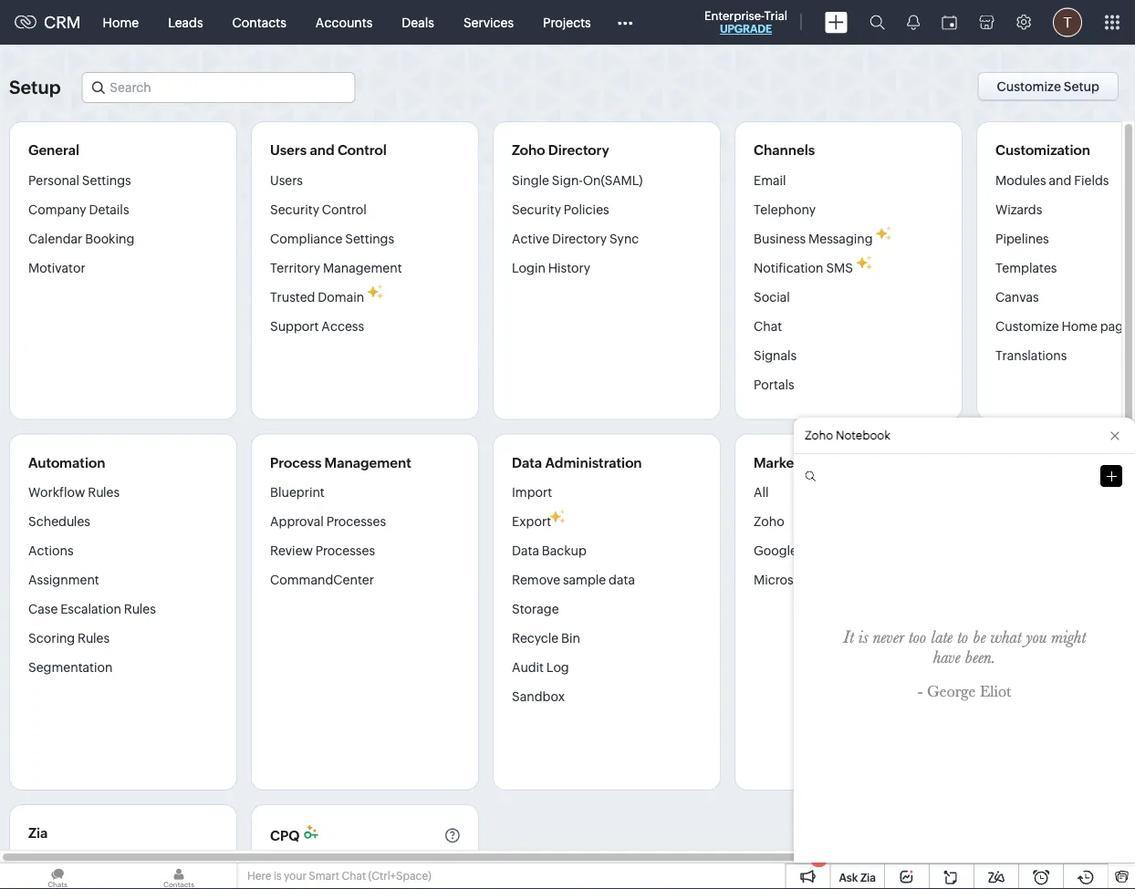 Task type: describe. For each thing, give the bounding box(es) containing it.
profile image
[[1053, 8, 1082, 37]]

client script link
[[996, 624, 1069, 653]]

policies
[[564, 202, 609, 217]]

export link
[[512, 507, 551, 537]]

and for users
[[310, 142, 335, 158]]

translations
[[996, 348, 1067, 363]]

0 horizontal spatial crm
[[44, 13, 81, 32]]

recycle
[[512, 632, 559, 646]]

google
[[754, 544, 798, 559]]

schedules
[[28, 515, 90, 529]]

(ctrl+space)
[[368, 871, 431, 883]]

signals image
[[907, 15, 920, 30]]

company
[[28, 202, 86, 217]]

sandbox
[[512, 690, 565, 705]]

support
[[270, 319, 319, 334]]

approval processes
[[270, 515, 386, 529]]

modules and fields
[[996, 173, 1109, 188]]

company details link
[[28, 195, 129, 224]]

zoho notebook
[[805, 429, 891, 443]]

messaging
[[809, 231, 873, 246]]

management for territory management
[[323, 261, 402, 275]]

canvas link
[[996, 282, 1039, 312]]

services link
[[449, 0, 529, 44]]

social
[[754, 290, 790, 304]]

0 horizontal spatial chat
[[342, 871, 366, 883]]

single
[[512, 173, 549, 188]]

channels
[[754, 142, 815, 158]]

workflow
[[28, 486, 85, 500]]

active
[[512, 231, 550, 246]]

security control
[[270, 202, 367, 217]]

processes for approval processes
[[326, 515, 386, 529]]

commandcenter
[[270, 573, 374, 588]]

translations link
[[996, 341, 1067, 370]]

space
[[1066, 455, 1107, 471]]

your
[[284, 871, 307, 883]]

sms
[[826, 261, 853, 275]]

sign-
[[552, 173, 583, 188]]

administration
[[545, 455, 642, 471]]

customize for customize home page
[[996, 319, 1059, 334]]

social link
[[754, 282, 790, 312]]

data for data administration
[[512, 455, 542, 471]]

contacts image
[[121, 864, 236, 890]]

chat link
[[754, 312, 782, 341]]

crm link
[[15, 13, 81, 32]]

deals link
[[387, 0, 449, 44]]

compliance settings
[[270, 231, 394, 246]]

telephony link
[[754, 195, 816, 224]]

wizards
[[996, 202, 1043, 217]]

recycle bin
[[512, 632, 580, 646]]

zoho for zoho crm variables
[[996, 690, 1026, 705]]

sandbox link
[[512, 683, 565, 712]]

scoring rules
[[28, 632, 110, 646]]

approval processes link
[[270, 507, 386, 537]]

telephony
[[754, 202, 816, 217]]

templates
[[996, 261, 1057, 275]]

all link
[[754, 485, 769, 507]]

ask zia
[[839, 872, 876, 884]]

script
[[1034, 632, 1069, 646]]

setup inside customize setup button
[[1064, 79, 1100, 94]]

general
[[28, 142, 79, 158]]

commandcenter link
[[270, 566, 374, 595]]

profile element
[[1042, 0, 1093, 44]]

business messaging
[[754, 231, 873, 246]]

export
[[512, 515, 551, 529]]

deals
[[402, 15, 434, 30]]

signals
[[754, 348, 797, 363]]

projects link
[[529, 0, 606, 44]]

marketplace
[[754, 455, 835, 471]]

sample
[[563, 573, 606, 588]]

zoho for zoho directory
[[512, 142, 545, 158]]

remove sample data
[[512, 573, 635, 588]]

audit log
[[512, 661, 569, 675]]

escalation
[[60, 602, 121, 617]]

log
[[547, 661, 569, 675]]

review processes link
[[270, 537, 375, 566]]

security for security control
[[270, 202, 319, 217]]

backup
[[542, 544, 587, 559]]

canvas
[[996, 290, 1039, 304]]

0 horizontal spatial setup
[[9, 77, 61, 98]]

actions
[[28, 544, 74, 559]]

leads
[[168, 15, 203, 30]]

create menu image
[[825, 11, 848, 33]]

1 vertical spatial control
[[322, 202, 367, 217]]

process
[[270, 455, 322, 471]]

directory for active
[[552, 231, 607, 246]]

booking
[[85, 231, 134, 246]]

remove
[[512, 573, 561, 588]]

and for modules
[[1049, 173, 1072, 188]]

directory for zoho
[[548, 142, 609, 158]]

users for users
[[270, 173, 303, 188]]

assignment link
[[28, 566, 99, 595]]

segmentation
[[28, 661, 113, 675]]

email link
[[754, 172, 786, 195]]

settings for personal settings
[[82, 173, 131, 188]]

modules and fields link
[[996, 172, 1109, 195]]

Search text field
[[82, 73, 354, 102]]

data backup link
[[512, 537, 587, 566]]

audit log link
[[512, 653, 569, 683]]

zoho directory
[[512, 142, 609, 158]]

contacts
[[232, 15, 286, 30]]

users link
[[270, 172, 303, 195]]

cpq
[[270, 829, 300, 845]]

processes for review processes
[[315, 544, 375, 559]]



Task type: vqa. For each thing, say whether or not it's contained in the screenshot.
USERS AND CONTROL
yes



Task type: locate. For each thing, give the bounding box(es) containing it.
login history
[[512, 261, 591, 275]]

management inside "link"
[[323, 261, 402, 275]]

1 vertical spatial and
[[1049, 173, 1072, 188]]

zoho for zoho
[[754, 515, 785, 529]]

customize home page
[[996, 319, 1131, 334]]

templates link
[[996, 253, 1057, 282]]

2 data from the top
[[512, 544, 539, 559]]

pipelines link
[[996, 224, 1049, 253]]

security down users "link"
[[270, 202, 319, 217]]

zoho crm variables
[[996, 690, 1114, 705]]

1 horizontal spatial zia
[[861, 872, 876, 884]]

1 users from the top
[[270, 142, 307, 158]]

2 security from the left
[[512, 202, 561, 217]]

processes up review processes
[[326, 515, 386, 529]]

segmentation link
[[28, 653, 113, 683]]

1 horizontal spatial home
[[1062, 319, 1098, 334]]

1 vertical spatial data
[[512, 544, 539, 559]]

1 vertical spatial processes
[[315, 544, 375, 559]]

crm left home 'link'
[[44, 13, 81, 32]]

1 horizontal spatial crm
[[1029, 690, 1058, 705]]

directory up single sign-on(saml)
[[548, 142, 609, 158]]

customize setup link
[[978, 72, 1126, 101]]

0 horizontal spatial zia
[[28, 826, 48, 842]]

0 vertical spatial control
[[338, 142, 387, 158]]

1 vertical spatial chat
[[342, 871, 366, 883]]

management up the approval processes
[[325, 455, 411, 471]]

1 horizontal spatial settings
[[345, 231, 394, 246]]

0 vertical spatial directory
[[548, 142, 609, 158]]

enterprise-
[[705, 9, 764, 22]]

zoho for zoho notebook
[[805, 429, 834, 443]]

here is your smart chat (ctrl+space)
[[247, 871, 431, 883]]

chats image
[[0, 864, 115, 890]]

and
[[310, 142, 335, 158], [1049, 173, 1072, 188]]

control up security control
[[338, 142, 387, 158]]

settings for compliance settings
[[345, 231, 394, 246]]

pipelines
[[996, 231, 1049, 246]]

1 vertical spatial crm
[[1029, 690, 1058, 705]]

1 vertical spatial rules
[[124, 602, 156, 617]]

0 horizontal spatial and
[[310, 142, 335, 158]]

home
[[103, 15, 139, 30], [1062, 319, 1098, 334]]

approval
[[270, 515, 324, 529]]

1 vertical spatial management
[[325, 455, 411, 471]]

microsoft
[[754, 573, 810, 588]]

0 vertical spatial and
[[310, 142, 335, 158]]

scoring rules link
[[28, 624, 110, 653]]

notification sms link
[[754, 253, 853, 282]]

projects
[[543, 15, 591, 30]]

security for security policies
[[512, 202, 561, 217]]

1 vertical spatial home
[[1062, 319, 1098, 334]]

case escalation rules
[[28, 602, 156, 617]]

rules right workflow
[[88, 486, 120, 500]]

0 vertical spatial management
[[323, 261, 402, 275]]

Other Modules field
[[606, 8, 645, 37]]

actions link
[[28, 537, 74, 566]]

data administration
[[512, 455, 642, 471]]

1 vertical spatial customize
[[996, 319, 1059, 334]]

1 vertical spatial zia
[[861, 872, 876, 884]]

management up domain
[[323, 261, 402, 275]]

rules inside case escalation rules link
[[124, 602, 156, 617]]

rules
[[88, 486, 120, 500], [124, 602, 156, 617], [78, 632, 110, 646]]

directory down the policies in the top of the page
[[552, 231, 607, 246]]

crm left variables
[[1029, 690, 1058, 705]]

0 horizontal spatial settings
[[82, 173, 131, 188]]

home left leads
[[103, 15, 139, 30]]

customize up translations
[[996, 319, 1059, 334]]

assignment
[[28, 573, 99, 588]]

setup down the profile icon
[[1064, 79, 1100, 94]]

home inside 'link'
[[103, 15, 139, 30]]

rules for workflow rules
[[88, 486, 120, 500]]

rules for scoring rules
[[78, 632, 110, 646]]

sync
[[610, 231, 639, 246]]

on(saml)
[[583, 173, 643, 188]]

calendar
[[28, 231, 82, 246]]

case
[[28, 602, 58, 617]]

rules down case escalation rules link
[[78, 632, 110, 646]]

0 vertical spatial data
[[512, 455, 542, 471]]

1 horizontal spatial chat
[[754, 319, 782, 334]]

processes down approval processes link
[[315, 544, 375, 559]]

1 horizontal spatial setup
[[1064, 79, 1100, 94]]

control up compliance settings link
[[322, 202, 367, 217]]

processes
[[326, 515, 386, 529], [315, 544, 375, 559]]

chat right smart
[[342, 871, 366, 883]]

signals element
[[896, 0, 931, 45]]

create menu element
[[814, 0, 859, 44]]

modules
[[996, 173, 1047, 188]]

0 vertical spatial processes
[[326, 515, 386, 529]]

users for users and control
[[270, 142, 307, 158]]

search element
[[859, 0, 896, 45]]

0 vertical spatial users
[[270, 142, 307, 158]]

zoho crm variables link
[[996, 683, 1114, 712]]

users
[[270, 142, 307, 158], [270, 173, 303, 188]]

setup up general
[[9, 77, 61, 98]]

users and control
[[270, 142, 387, 158]]

0 vertical spatial settings
[[82, 173, 131, 188]]

0 vertical spatial chat
[[754, 319, 782, 334]]

1 data from the top
[[512, 455, 542, 471]]

home left page
[[1062, 319, 1098, 334]]

ask
[[839, 872, 858, 884]]

1 vertical spatial settings
[[345, 231, 394, 246]]

territory management
[[270, 261, 402, 275]]

microsoft link
[[754, 566, 810, 595]]

calendar booking
[[28, 231, 134, 246]]

contacts link
[[218, 0, 301, 44]]

0 vertical spatial rules
[[88, 486, 120, 500]]

calendar image
[[942, 15, 957, 30]]

data backup
[[512, 544, 587, 559]]

security policies
[[512, 202, 609, 217]]

rules right the escalation
[[124, 602, 156, 617]]

zoho up single
[[512, 142, 545, 158]]

0 horizontal spatial home
[[103, 15, 139, 30]]

data up import
[[512, 455, 542, 471]]

is
[[274, 871, 282, 883]]

zia up chats image
[[28, 826, 48, 842]]

zoho down client
[[996, 690, 1026, 705]]

settings up details
[[82, 173, 131, 188]]

audit
[[512, 661, 544, 675]]

email
[[754, 173, 786, 188]]

0 vertical spatial customize
[[997, 79, 1061, 94]]

remove sample data link
[[512, 566, 635, 595]]

0 vertical spatial zia
[[28, 826, 48, 842]]

customize for customize setup
[[997, 79, 1061, 94]]

calendar booking link
[[28, 224, 134, 253]]

upgrade
[[720, 23, 772, 35]]

signals link
[[754, 341, 797, 370]]

control
[[338, 142, 387, 158], [322, 202, 367, 217]]

users up users "link"
[[270, 142, 307, 158]]

fields
[[1074, 173, 1109, 188]]

data for data backup
[[512, 544, 539, 559]]

customize inside button
[[997, 79, 1061, 94]]

1 horizontal spatial security
[[512, 202, 561, 217]]

workflow rules link
[[28, 485, 120, 507]]

data down export
[[512, 544, 539, 559]]

zoho up marketplace at the right bottom
[[805, 429, 834, 443]]

0 horizontal spatial security
[[270, 202, 319, 217]]

review processes
[[270, 544, 375, 559]]

notebook
[[836, 429, 891, 443]]

2 vertical spatial rules
[[78, 632, 110, 646]]

compliance
[[270, 231, 343, 246]]

bin
[[561, 632, 580, 646]]

compliance settings link
[[270, 224, 394, 253]]

1 security from the left
[[270, 202, 319, 217]]

support access
[[270, 319, 364, 334]]

wizards link
[[996, 195, 1043, 224]]

security up active
[[512, 202, 561, 217]]

zia right ask
[[861, 872, 876, 884]]

settings up territory management "link"
[[345, 231, 394, 246]]

management
[[323, 261, 402, 275], [325, 455, 411, 471]]

customization
[[996, 142, 1091, 158]]

and left 'fields'
[[1049, 173, 1072, 188]]

None field
[[82, 72, 355, 103]]

rules inside workflow rules link
[[88, 486, 120, 500]]

users up security control link
[[270, 173, 303, 188]]

customize home page link
[[996, 312, 1131, 341]]

trusted domain link
[[270, 282, 364, 312]]

here
[[247, 871, 272, 883]]

motivator
[[28, 261, 85, 275]]

setup
[[9, 77, 61, 98], [1064, 79, 1100, 94]]

0 vertical spatial home
[[103, 15, 139, 30]]

1 vertical spatial directory
[[552, 231, 607, 246]]

personal settings
[[28, 173, 131, 188]]

zoho down all link
[[754, 515, 785, 529]]

0 vertical spatial crm
[[44, 13, 81, 32]]

1 horizontal spatial and
[[1049, 173, 1072, 188]]

data
[[512, 455, 542, 471], [512, 544, 539, 559]]

trial
[[764, 9, 788, 22]]

2 users from the top
[[270, 173, 303, 188]]

customize up the customization
[[997, 79, 1061, 94]]

trusted domain
[[270, 290, 364, 304]]

search image
[[870, 15, 885, 30]]

directory
[[548, 142, 609, 158], [552, 231, 607, 246]]

notification sms
[[754, 261, 853, 275]]

management for process management
[[325, 455, 411, 471]]

trusted
[[270, 290, 315, 304]]

and up security control
[[310, 142, 335, 158]]

domain
[[318, 290, 364, 304]]

1 vertical spatial users
[[270, 173, 303, 188]]

workflow rules
[[28, 486, 120, 500]]

services
[[464, 15, 514, 30]]

rules inside scoring rules link
[[78, 632, 110, 646]]

chat down social
[[754, 319, 782, 334]]

territory
[[270, 261, 320, 275]]

page
[[1101, 319, 1131, 334]]



